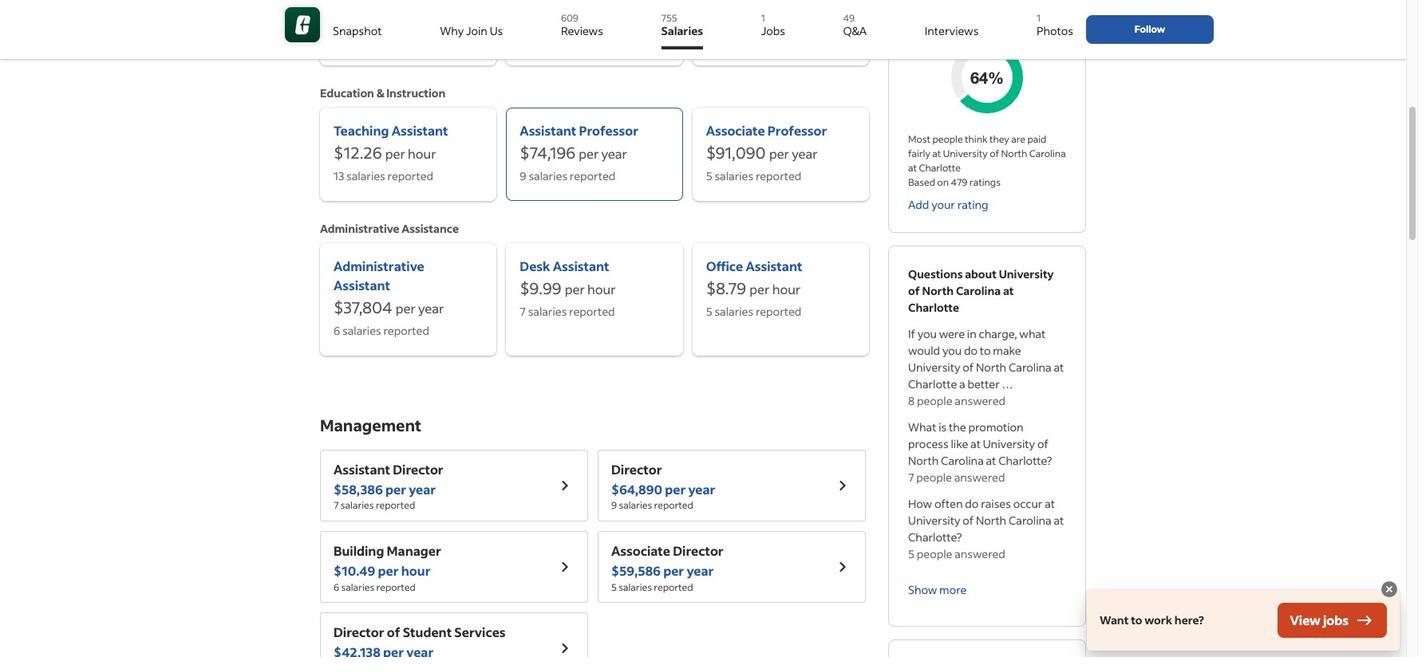 Task type: vqa. For each thing, say whether or not it's contained in the screenshot.
top apply
no



Task type: locate. For each thing, give the bounding box(es) containing it.
salaries down $24,064
[[347, 33, 386, 48]]

charlotte up on
[[919, 162, 961, 174]]

7 down $58,386
[[334, 500, 339, 512]]

year inside director $64,890 per year 9 salaries reported
[[689, 481, 716, 498]]

per inside $54,285 per year 10 salaries reported
[[770, 10, 790, 26]]

management
[[320, 415, 422, 436]]

salaries down $59,586
[[619, 582, 652, 594]]

you right if
[[918, 326, 937, 342]]

salaries inside $54,285 per year 10 salaries reported
[[720, 33, 759, 48]]

1 vertical spatial answered
[[955, 470, 1005, 485]]

want to work here?
[[1100, 613, 1204, 628]]

6 down $37,804
[[334, 323, 340, 338]]

associate director $59,586 per year 5 salaries reported
[[611, 543, 724, 594]]

hour
[[408, 145, 436, 162], [588, 281, 616, 298], [772, 281, 801, 298], [401, 563, 431, 580]]

carolina down like
[[941, 453, 984, 469]]

administrative down administrative assistance at the left top
[[334, 258, 424, 275]]

1 vertical spatial 9
[[611, 500, 617, 512]]

1 horizontal spatial you
[[943, 343, 962, 358]]

0 vertical spatial 9
[[520, 168, 527, 184]]

north down questions
[[922, 283, 954, 299]]

director
[[393, 461, 444, 478], [611, 461, 662, 478], [673, 543, 724, 560], [334, 625, 384, 641]]

hour right $8.79
[[772, 281, 801, 298]]

1 horizontal spatial associate
[[706, 122, 765, 139]]

photos
[[1037, 23, 1074, 38]]

north up better
[[976, 360, 1007, 375]]

7 for $9.99
[[520, 304, 526, 319]]

reported inside associate professor $91,090 per year 5 salaries reported
[[756, 168, 802, 184]]

desk
[[520, 258, 550, 275]]

assistant for $8.79
[[746, 258, 803, 275]]

1 vertical spatial 7
[[908, 470, 914, 485]]

close image
[[1380, 580, 1399, 599]]

per for $12.26
[[385, 145, 405, 162]]

fairly
[[908, 148, 931, 160]]

year left join
[[422, 10, 448, 26]]

what
[[1020, 326, 1046, 342]]

at inside "questions about university of north carolina at charlotte"
[[1003, 283, 1014, 299]]

year inside $54,285 per year 10 salaries reported
[[792, 10, 818, 26]]

per right $91,090
[[769, 145, 789, 162]]

north down are
[[1001, 148, 1028, 160]]

reported inside director $64,890 per year 9 salaries reported
[[654, 500, 694, 512]]

salaries inside associate professor $91,090 per year 5 salaries reported
[[715, 168, 754, 184]]

5 down $59,586
[[611, 582, 617, 594]]

1 horizontal spatial to
[[1131, 613, 1143, 628]]

professor inside assistant professor $74,196 per year 9 salaries reported
[[579, 122, 639, 139]]

$37,804
[[334, 297, 392, 318]]

people up 'how'
[[917, 470, 952, 485]]

per inside associate professor $91,090 per year 5 salaries reported
[[769, 145, 789, 162]]

why join us link
[[440, 6, 503, 49]]

609 reviews
[[561, 12, 603, 38]]

5 inside office assistant $8.79 per hour 5 salaries reported
[[706, 304, 713, 319]]

do
[[964, 343, 978, 358], [965, 497, 979, 512]]

carolina inside most people think they are paid fairly at university of north carolina at charlotte based on 479 ratings
[[1030, 148, 1066, 160]]

charlotte inside "questions about university of north carolina at charlotte"
[[908, 300, 960, 315]]

to left 'work'
[[1131, 613, 1143, 628]]

1 horizontal spatial 9
[[611, 500, 617, 512]]

is
[[939, 420, 947, 435]]

assistant down instruction
[[392, 122, 448, 139]]

director of student services link
[[321, 614, 588, 658]]

year right $74,196
[[602, 145, 627, 162]]

$9.99
[[520, 278, 562, 299]]

of down they
[[990, 148, 999, 160]]

…
[[1002, 377, 1013, 392]]

director down management
[[393, 461, 444, 478]]

university right about
[[999, 267, 1054, 282]]

0 horizontal spatial 7
[[334, 500, 339, 512]]

salaries down $50,000
[[533, 33, 572, 48]]

raises
[[981, 497, 1011, 512]]

snapshot link
[[333, 6, 382, 49]]

you
[[918, 326, 937, 342], [943, 343, 962, 358]]

north inside "questions about university of north carolina at charlotte"
[[922, 283, 954, 299]]

director down director $64,890 per year 9 salaries reported
[[673, 543, 724, 560]]

university down promotion
[[983, 437, 1035, 452]]

per right $59,586
[[663, 563, 684, 580]]

per for $8.79
[[750, 281, 770, 298]]

what
[[908, 420, 937, 435]]

hour inside desk assistant $9.99 per hour 7 salaries reported
[[588, 281, 616, 298]]

answered up raises
[[955, 470, 1005, 485]]

7 up 'how'
[[908, 470, 914, 485]]

per right $74,196
[[579, 145, 599, 162]]

per right '$9.99'
[[565, 281, 585, 298]]

1 for photos
[[1037, 12, 1041, 24]]

hour down instruction
[[408, 145, 436, 162]]

us
[[490, 23, 503, 38]]

0 vertical spatial you
[[918, 326, 937, 342]]

2 professor from the left
[[768, 122, 827, 139]]

2 vertical spatial 7
[[334, 500, 339, 512]]

salaries down $10.49
[[341, 582, 375, 594]]

salaries for $59,586
[[619, 582, 652, 594]]

associate for $59,586
[[611, 543, 671, 560]]

per right $24,064
[[399, 10, 419, 26]]

year inside associate professor $91,090 per year 5 salaries reported
[[792, 145, 818, 162]]

instruction
[[386, 85, 446, 101]]

0 horizontal spatial you
[[918, 326, 937, 342]]

$64,890
[[611, 481, 663, 498]]

student
[[403, 625, 452, 641]]

salaries down the $64,890
[[619, 500, 652, 512]]

7 inside the what is the promotion process like at university of north carolina at charlotte? 7 people answered
[[908, 470, 914, 485]]

at
[[933, 148, 941, 160], [908, 162, 917, 174], [1003, 283, 1014, 299], [1054, 360, 1064, 375], [971, 437, 981, 452], [986, 453, 997, 469], [1045, 497, 1055, 512], [1054, 513, 1064, 528]]

salaries down $58,386
[[341, 500, 374, 512]]

answered inside if you were in charge, what would you do to make university of north carolina at charlotte a better … 8 people answered
[[955, 394, 1006, 409]]

questions
[[908, 267, 963, 282]]

administrative for assistant
[[334, 258, 424, 275]]

salaries inside administrative assistant $37,804 per year 6 salaries reported
[[342, 323, 381, 338]]

north down process
[[908, 453, 939, 469]]

reviews
[[561, 23, 603, 38]]

to
[[980, 343, 991, 358], [1131, 613, 1143, 628]]

year right $91,090
[[792, 145, 818, 162]]

associate inside associate director $59,586 per year 5 salaries reported
[[611, 543, 671, 560]]

your
[[932, 197, 955, 212]]

year inside $50,000 per year 17 salaries reported
[[610, 10, 636, 26]]

9 down $74,196
[[520, 168, 527, 184]]

salaries for $10.49
[[341, 582, 375, 594]]

per inside office assistant $8.79 per hour 5 salaries reported
[[750, 281, 770, 298]]

2 1 from the left
[[1037, 12, 1041, 24]]

2 vertical spatial answered
[[955, 547, 1006, 562]]

administrative assistance
[[320, 221, 459, 236]]

9 inside assistant professor $74,196 per year 9 salaries reported
[[520, 168, 527, 184]]

reported for $8.79
[[756, 304, 802, 319]]

salaries down $54,285
[[720, 33, 759, 48]]

charlotte?
[[999, 453, 1052, 469], [908, 530, 962, 545]]

occur
[[1014, 497, 1043, 512]]

director inside assistant director $58,386 per year 7 salaries reported
[[393, 461, 444, 478]]

people up show more
[[917, 547, 953, 562]]

1 inside 1 jobs
[[761, 12, 765, 24]]

to inside if you were in charge, what would you do to make university of north carolina at charlotte a better … 8 people answered
[[980, 343, 991, 358]]

assistant inside office assistant $8.79 per hour 5 salaries reported
[[746, 258, 803, 275]]

reported inside desk assistant $9.99 per hour 7 salaries reported
[[569, 304, 615, 319]]

5 inside how often do raises occur at university of north carolina at charlotte? 5 people answered
[[908, 547, 915, 562]]

charlotte up were
[[908, 300, 960, 315]]

year right $37,804
[[418, 300, 444, 317]]

people
[[933, 133, 963, 145], [917, 394, 953, 409], [917, 470, 952, 485], [917, 547, 953, 562]]

salaries inside $50,000 per year 17 salaries reported
[[533, 33, 572, 48]]

$59,586
[[611, 563, 661, 580]]

5
[[706, 168, 713, 184], [706, 304, 713, 319], [908, 547, 915, 562], [611, 582, 617, 594]]

professor inside associate professor $91,090 per year 5 salaries reported
[[768, 122, 827, 139]]

0 vertical spatial charlotte
[[919, 162, 961, 174]]

1 horizontal spatial 7
[[520, 304, 526, 319]]

0 vertical spatial administrative
[[320, 221, 400, 236]]

north down raises
[[976, 513, 1007, 528]]

per right $54,285
[[770, 10, 790, 26]]

2 horizontal spatial 7
[[908, 470, 914, 485]]

per right $58,386
[[386, 481, 406, 498]]

per inside desk assistant $9.99 per hour 7 salaries reported
[[565, 281, 585, 298]]

6 inside administrative assistant $37,804 per year 6 salaries reported
[[334, 323, 340, 338]]

year up manager
[[409, 481, 436, 498]]

assistant up '$9.99'
[[553, 258, 610, 275]]

1 horizontal spatial 1
[[1037, 12, 1041, 24]]

2 6 from the top
[[334, 582, 339, 594]]

5 inside associate director $59,586 per year 5 salaries reported
[[611, 582, 617, 594]]

$58,386
[[334, 481, 383, 498]]

1 vertical spatial do
[[965, 497, 979, 512]]

associate up $91,090
[[706, 122, 765, 139]]

2 vertical spatial charlotte
[[908, 377, 957, 392]]

assistant for $9.99
[[553, 258, 610, 275]]

assistant inside teaching assistant $12.26 per hour 13 salaries reported
[[392, 122, 448, 139]]

5 down $8.79
[[706, 304, 713, 319]]

north inside most people think they are paid fairly at university of north carolina at charlotte based on 479 ratings
[[1001, 148, 1028, 160]]

per inside $24,064 per year 12 salaries reported
[[399, 10, 419, 26]]

per inside assistant director $58,386 per year 7 salaries reported
[[386, 481, 406, 498]]

6
[[334, 323, 340, 338], [334, 582, 339, 594]]

1 horizontal spatial charlotte?
[[999, 453, 1052, 469]]

administrative
[[320, 221, 400, 236], [334, 258, 424, 275]]

want
[[1100, 613, 1129, 628]]

ratings
[[970, 176, 1001, 188]]

salaries inside director $64,890 per year 9 salaries reported
[[619, 500, 652, 512]]

9 down the $64,890
[[611, 500, 617, 512]]

assistant inside desk assistant $9.99 per hour 7 salaries reported
[[553, 258, 610, 275]]

director inside director $64,890 per year 9 salaries reported
[[611, 461, 662, 478]]

1 6 from the top
[[334, 323, 340, 338]]

reported for $37,804
[[384, 323, 429, 338]]

5 for $91,090
[[706, 168, 713, 184]]

assistant inside administrative assistant $37,804 per year 6 salaries reported
[[334, 277, 390, 294]]

per for $37,804
[[396, 300, 416, 317]]

0 horizontal spatial to
[[980, 343, 991, 358]]

year inside assistant director $58,386 per year 7 salaries reported
[[409, 481, 436, 498]]

0 vertical spatial to
[[980, 343, 991, 358]]

carolina down paid
[[1030, 148, 1066, 160]]

year right 609 reviews
[[610, 10, 636, 26]]

hour down manager
[[401, 563, 431, 580]]

answered down better
[[955, 394, 1006, 409]]

do inside if you were in charge, what would you do to make university of north carolina at charlotte a better … 8 people answered
[[964, 343, 978, 358]]

0 vertical spatial associate
[[706, 122, 765, 139]]

1 vertical spatial administrative
[[334, 258, 424, 275]]

per right the $64,890
[[665, 481, 686, 498]]

assistant up $37,804
[[334, 277, 390, 294]]

6 down $10.49
[[334, 582, 339, 594]]

per inside assistant professor $74,196 per year 9 salaries reported
[[579, 145, 599, 162]]

1 vertical spatial to
[[1131, 613, 1143, 628]]

reported for $10.49
[[376, 582, 416, 594]]

per down manager
[[378, 563, 399, 580]]

assistant up $58,386
[[334, 461, 390, 478]]

people right 8 on the right bottom of page
[[917, 394, 953, 409]]

university down think
[[943, 148, 988, 160]]

0 horizontal spatial charlotte?
[[908, 530, 962, 545]]

salaries inside desk assistant $9.99 per hour 7 salaries reported
[[528, 304, 567, 319]]

associate professor $91,090 per year 5 salaries reported
[[706, 122, 827, 184]]

year right 1 jobs
[[792, 10, 818, 26]]

1 vertical spatial 6
[[334, 582, 339, 594]]

$74,196
[[520, 142, 576, 163]]

salaries down $8.79
[[715, 304, 754, 319]]

per inside director $64,890 per year 9 salaries reported
[[665, 481, 686, 498]]

interviews link
[[925, 6, 979, 49]]

jobs
[[761, 23, 785, 38]]

carolina inside how often do raises occur at university of north carolina at charlotte? 5 people answered
[[1009, 513, 1052, 528]]

associate up $59,586
[[611, 543, 671, 560]]

of inside "questions about university of north carolina at charlotte"
[[908, 283, 920, 299]]

per right '609'
[[588, 10, 608, 26]]

reported inside assistant director $58,386 per year 7 salaries reported
[[376, 500, 415, 512]]

charlotte up 8 on the right bottom of page
[[908, 377, 957, 392]]

hour inside building manager $10.49 per hour 6 salaries reported
[[401, 563, 431, 580]]

hour inside teaching assistant $12.26 per hour 13 salaries reported
[[408, 145, 436, 162]]

better
[[968, 377, 1000, 392]]

0 horizontal spatial associate
[[611, 543, 671, 560]]

what is the promotion process like at university of north carolina at charlotte? 7 people answered
[[908, 420, 1052, 485]]

reported for $9.99
[[569, 304, 615, 319]]

1 horizontal spatial professor
[[768, 122, 827, 139]]

per right $8.79
[[750, 281, 770, 298]]

how often do raises occur at university of north carolina at charlotte? 5 people answered
[[908, 497, 1064, 562]]

north
[[1001, 148, 1028, 160], [922, 283, 954, 299], [976, 360, 1007, 375], [908, 453, 939, 469], [976, 513, 1007, 528]]

per inside associate director $59,586 per year 5 salaries reported
[[663, 563, 684, 580]]

salaries down $37,804
[[342, 323, 381, 338]]

to down 'charge,'
[[980, 343, 991, 358]]

carolina down about
[[956, 283, 1001, 299]]

salaries down '$9.99'
[[528, 304, 567, 319]]

reported inside teaching assistant $12.26 per hour 13 salaries reported
[[388, 168, 433, 184]]

office
[[706, 258, 743, 275]]

8
[[908, 394, 915, 409]]

charlotte? down often at the bottom of page
[[908, 530, 962, 545]]

charlotte
[[919, 162, 961, 174], [908, 300, 960, 315], [908, 377, 957, 392]]

per inside building manager $10.49 per hour 6 salaries reported
[[378, 563, 399, 580]]

of up a
[[963, 360, 974, 375]]

hour inside office assistant $8.79 per hour 5 salaries reported
[[772, 281, 801, 298]]

carolina up "…" on the right
[[1009, 360, 1052, 375]]

salaries inside associate director $59,586 per year 5 salaries reported
[[619, 582, 652, 594]]

view jobs
[[1290, 612, 1349, 629]]

1 professor from the left
[[579, 122, 639, 139]]

do right often at the bottom of page
[[965, 497, 979, 512]]

reported for $91,090
[[756, 168, 802, 184]]

13
[[334, 168, 344, 184]]

here?
[[1175, 613, 1204, 628]]

per right $37,804
[[396, 300, 416, 317]]

of down often at the bottom of page
[[963, 513, 974, 528]]

0 vertical spatial do
[[964, 343, 978, 358]]

hour right '$9.99'
[[588, 281, 616, 298]]

salaries inside teaching assistant $12.26 per hour 13 salaries reported
[[347, 168, 385, 184]]

people right most
[[933, 133, 963, 145]]

show
[[908, 582, 937, 598]]

university down would
[[908, 360, 961, 375]]

salaries down $91,090
[[715, 168, 754, 184]]

reported for $58,386
[[376, 500, 415, 512]]

carolina down occur
[[1009, 513, 1052, 528]]

0 vertical spatial 6
[[334, 323, 340, 338]]

assistant up $74,196
[[520, 122, 577, 139]]

assistant right office
[[746, 258, 803, 275]]

0 vertical spatial charlotte?
[[999, 453, 1052, 469]]

6 for $37,804
[[334, 323, 340, 338]]

1 vertical spatial charlotte?
[[908, 530, 962, 545]]

charlotte? up occur
[[999, 453, 1052, 469]]

5 inside associate professor $91,090 per year 5 salaries reported
[[706, 168, 713, 184]]

reported inside assistant professor $74,196 per year 9 salaries reported
[[570, 168, 616, 184]]

salaries inside building manager $10.49 per hour 6 salaries reported
[[341, 582, 375, 594]]

1 inside '1 photos'
[[1037, 12, 1041, 24]]

5 for $8.79
[[706, 304, 713, 319]]

7 inside assistant director $58,386 per year 7 salaries reported
[[334, 500, 339, 512]]

7 down '$9.99'
[[520, 304, 526, 319]]

1
[[761, 12, 765, 24], [1037, 12, 1041, 24]]

reported inside building manager $10.49 per hour 6 salaries reported
[[376, 582, 416, 594]]

5 down $91,090
[[706, 168, 713, 184]]

teaching assistant $12.26 per hour 13 salaries reported
[[334, 122, 448, 184]]

professor for $74,196
[[579, 122, 639, 139]]

1 vertical spatial associate
[[611, 543, 671, 560]]

0 vertical spatial 7
[[520, 304, 526, 319]]

salaries inside assistant director $58,386 per year 7 salaries reported
[[341, 500, 374, 512]]

per right the $12.26
[[385, 145, 405, 162]]

7 inside desk assistant $9.99 per hour 7 salaries reported
[[520, 304, 526, 319]]

per for $9.99
[[565, 281, 585, 298]]

director up the $64,890
[[611, 461, 662, 478]]

755
[[661, 12, 677, 24]]

would
[[908, 343, 940, 358]]

reported inside $50,000 per year 17 salaries reported
[[574, 33, 620, 48]]

reported inside office assistant $8.79 per hour 5 salaries reported
[[756, 304, 802, 319]]

1 1 from the left
[[761, 12, 765, 24]]

answered up more
[[955, 547, 1006, 562]]

0 vertical spatial answered
[[955, 394, 1006, 409]]

year right $59,586
[[687, 563, 714, 580]]

salaries down $74,196
[[529, 168, 568, 184]]

year inside $24,064 per year 12 salaries reported
[[422, 10, 448, 26]]

6 inside building manager $10.49 per hour 6 salaries reported
[[334, 582, 339, 594]]

0 horizontal spatial professor
[[579, 122, 639, 139]]

you down were
[[943, 343, 962, 358]]

$24,064
[[334, 6, 396, 27]]

of up occur
[[1038, 437, 1049, 452]]

0 horizontal spatial 1
[[761, 12, 765, 24]]

reported for $74,196
[[570, 168, 616, 184]]

0 horizontal spatial 9
[[520, 168, 527, 184]]

of
[[990, 148, 999, 160], [908, 283, 920, 299], [963, 360, 974, 375], [1038, 437, 1049, 452], [963, 513, 974, 528], [387, 625, 400, 641]]

year right the $64,890
[[689, 481, 716, 498]]

1 vertical spatial charlotte
[[908, 300, 960, 315]]

salaries down the $12.26
[[347, 168, 385, 184]]

administrative inside administrative assistant $37,804 per year 6 salaries reported
[[334, 258, 424, 275]]

of down questions
[[908, 283, 920, 299]]

university down 'how'
[[908, 513, 961, 528]]

per inside administrative assistant $37,804 per year 6 salaries reported
[[396, 300, 416, 317]]

associate
[[706, 122, 765, 139], [611, 543, 671, 560]]

assistant professor $74,196 per year 9 salaries reported
[[520, 122, 639, 184]]

salaries inside office assistant $8.79 per hour 5 salaries reported
[[715, 304, 754, 319]]

answered
[[955, 394, 1006, 409], [955, 470, 1005, 485], [955, 547, 1006, 562]]



Task type: describe. For each thing, give the bounding box(es) containing it.
a
[[960, 377, 966, 392]]

follow
[[1135, 23, 1166, 35]]

hour for $12.26
[[408, 145, 436, 162]]

salaries for $37,804
[[342, 323, 381, 338]]

university inside the what is the promotion process like at university of north carolina at charlotte? 7 people answered
[[983, 437, 1035, 452]]

reported for $59,586
[[654, 582, 693, 594]]

per for $74,196
[[579, 145, 599, 162]]

interviews
[[925, 23, 979, 38]]

university inside most people think they are paid fairly at university of north carolina at charlotte based on 479 ratings
[[943, 148, 988, 160]]

$10.49
[[334, 563, 375, 580]]

people inside most people think they are paid fairly at university of north carolina at charlotte based on 479 ratings
[[933, 133, 963, 145]]

administrative for assistance
[[320, 221, 400, 236]]

64%
[[971, 68, 1004, 87]]

office assistant $8.79 per hour 5 salaries reported
[[706, 258, 803, 319]]

assistance
[[402, 221, 459, 236]]

education & instruction
[[320, 85, 446, 101]]

paid
[[1028, 133, 1047, 145]]

year inside associate director $59,586 per year 5 salaries reported
[[687, 563, 714, 580]]

year inside administrative assistant $37,804 per year 6 salaries reported
[[418, 300, 444, 317]]

per inside $50,000 per year 17 salaries reported
[[588, 10, 608, 26]]

12
[[334, 33, 345, 48]]

salaries for $58,386
[[341, 500, 374, 512]]

year inside assistant professor $74,196 per year 9 salaries reported
[[602, 145, 627, 162]]

$8.79
[[706, 278, 746, 299]]

charlotte? inside the what is the promotion process like at university of north carolina at charlotte? 7 people answered
[[999, 453, 1052, 469]]

1 jobs
[[761, 12, 785, 38]]

promotion
[[969, 420, 1024, 435]]

charlotte inside if you were in charge, what would you do to make university of north carolina at charlotte a better … 8 people answered
[[908, 377, 957, 392]]

follow button
[[1086, 15, 1214, 44]]

more
[[940, 582, 967, 598]]

assistant inside assistant director $58,386 per year 7 salaries reported
[[334, 461, 390, 478]]

salaries for $8.79
[[715, 304, 754, 319]]

carolina inside if you were in charge, what would you do to make university of north carolina at charlotte a better … 8 people answered
[[1009, 360, 1052, 375]]

associate for $91,090
[[706, 122, 765, 139]]

jobs
[[1324, 612, 1349, 629]]

1 for jobs
[[761, 12, 765, 24]]

1 vertical spatial you
[[943, 343, 962, 358]]

university inside "questions about university of north carolina at charlotte"
[[999, 267, 1054, 282]]

if you were in charge, what would you do to make university of north carolina at charlotte a better … 8 people answered
[[908, 326, 1064, 409]]

$50,000
[[520, 6, 584, 27]]

salaries inside $24,064 per year 12 salaries reported
[[347, 33, 386, 48]]

why join us
[[440, 23, 503, 38]]

building
[[334, 543, 384, 560]]

in
[[967, 326, 977, 342]]

north inside if you were in charge, what would you do to make university of north carolina at charlotte a better … 8 people answered
[[976, 360, 1007, 375]]

49
[[843, 12, 855, 24]]

people inside the what is the promotion process like at university of north carolina at charlotte? 7 people answered
[[917, 470, 952, 485]]

north inside the what is the promotion process like at university of north carolina at charlotte? 7 people answered
[[908, 453, 939, 469]]

assistant for $12.26
[[392, 122, 448, 139]]

management job salaries element
[[320, 414, 869, 437]]

are
[[1012, 133, 1026, 145]]

salaries for $74,196
[[529, 168, 568, 184]]

services
[[455, 625, 506, 641]]

director of student services
[[334, 625, 506, 641]]

based
[[908, 176, 936, 188]]

often
[[935, 497, 963, 512]]

of inside most people think they are paid fairly at university of north carolina at charlotte based on 479 ratings
[[990, 148, 999, 160]]

most people think they are paid fairly at university of north carolina at charlotte based on 479 ratings
[[908, 133, 1066, 188]]

charlotte inside most people think they are paid fairly at university of north carolina at charlotte based on 479 ratings
[[919, 162, 961, 174]]

1 photos
[[1037, 12, 1074, 38]]

$91,090
[[706, 142, 766, 163]]

director down $10.49
[[334, 625, 384, 641]]

at inside if you were in charge, what would you do to make university of north carolina at charlotte a better … 8 people answered
[[1054, 360, 1064, 375]]

they
[[990, 133, 1010, 145]]

process
[[908, 437, 949, 452]]

questions about university of north carolina at charlotte
[[908, 267, 1054, 315]]

per for $59,586
[[663, 563, 684, 580]]

do inside how often do raises occur at university of north carolina at charlotte? 5 people answered
[[965, 497, 979, 512]]

of left student
[[387, 625, 400, 641]]

work
[[1145, 613, 1173, 628]]

hour for $9.99
[[588, 281, 616, 298]]

professor for $91,090
[[768, 122, 827, 139]]

17
[[520, 33, 531, 48]]

university inside if you were in charge, what would you do to make university of north carolina at charlotte a better … 8 people answered
[[908, 360, 961, 375]]

per for $10.49
[[378, 563, 399, 580]]

show more button
[[908, 572, 967, 607]]

q&a
[[843, 23, 867, 38]]

manager
[[387, 543, 441, 560]]

5 for $59,586
[[611, 582, 617, 594]]

view
[[1290, 612, 1321, 629]]

director $64,890 per year 9 salaries reported
[[611, 461, 716, 512]]

carolina inside "questions about university of north carolina at charlotte"
[[956, 283, 1001, 299]]

assistant inside assistant professor $74,196 per year 9 salaries reported
[[520, 122, 577, 139]]

reported inside $24,064 per year 12 salaries reported
[[388, 33, 434, 48]]

think
[[965, 133, 988, 145]]

$54,285 per year 10 salaries reported
[[706, 6, 818, 48]]

hour for $8.79
[[772, 281, 801, 298]]

assistant director $58,386 per year 7 salaries reported
[[334, 461, 444, 512]]

7 for $58,386
[[334, 500, 339, 512]]

answered inside the what is the promotion process like at university of north carolina at charlotte? 7 people answered
[[955, 470, 1005, 485]]

people inside how often do raises occur at university of north carolina at charlotte? 5 people answered
[[917, 547, 953, 562]]

the
[[949, 420, 966, 435]]

join
[[466, 23, 488, 38]]

479
[[951, 176, 968, 188]]

10
[[706, 33, 718, 48]]

salaries for $9.99
[[528, 304, 567, 319]]

answered inside how often do raises occur at university of north carolina at charlotte? 5 people answered
[[955, 547, 1006, 562]]

education
[[320, 85, 374, 101]]

university inside how often do raises occur at university of north carolina at charlotte? 5 people answered
[[908, 513, 961, 528]]

snapshot
[[333, 23, 382, 38]]

reported for $12.26
[[388, 168, 433, 184]]

$50,000 per year 17 salaries reported
[[520, 6, 636, 48]]

per for $91,090
[[769, 145, 789, 162]]

of inside the what is the promotion process like at university of north carolina at charlotte? 7 people answered
[[1038, 437, 1049, 452]]

&
[[377, 85, 384, 101]]

charlotte? inside how often do raises occur at university of north carolina at charlotte? 5 people answered
[[908, 530, 962, 545]]

make
[[993, 343, 1021, 358]]

how
[[908, 497, 933, 512]]

most
[[908, 133, 931, 145]]

view jobs link
[[1278, 603, 1387, 639]]

of inside how often do raises occur at university of north carolina at charlotte? 5 people answered
[[963, 513, 974, 528]]

were
[[939, 326, 965, 342]]

6 for $10.49
[[334, 582, 339, 594]]

carolina inside the what is the promotion process like at university of north carolina at charlotte? 7 people answered
[[941, 453, 984, 469]]

reported inside $54,285 per year 10 salaries reported
[[762, 33, 807, 48]]

like
[[951, 437, 969, 452]]

salaries for $12.26
[[347, 168, 385, 184]]

director inside associate director $59,586 per year 5 salaries reported
[[673, 543, 724, 560]]

49 q&a
[[843, 12, 867, 38]]

show more
[[908, 582, 967, 598]]

of inside if you were in charge, what would you do to make university of north carolina at charlotte a better … 8 people answered
[[963, 360, 974, 375]]

salaries for $91,090
[[715, 168, 754, 184]]

assistant for $37,804
[[334, 277, 390, 294]]

salaries
[[661, 23, 703, 38]]

charge,
[[979, 326, 1017, 342]]

add
[[908, 197, 929, 212]]

north inside how often do raises occur at university of north carolina at charlotte? 5 people answered
[[976, 513, 1007, 528]]

$12.26
[[334, 142, 382, 163]]

people inside if you were in charge, what would you do to make university of north carolina at charlotte a better … 8 people answered
[[917, 394, 953, 409]]

about
[[965, 267, 997, 282]]

rating
[[958, 197, 989, 212]]

desk assistant $9.99 per hour 7 salaries reported
[[520, 258, 616, 319]]

$24,064 per year 12 salaries reported
[[334, 6, 448, 48]]

teaching
[[334, 122, 389, 139]]

9 inside director $64,890 per year 9 salaries reported
[[611, 500, 617, 512]]

per for $58,386
[[386, 481, 406, 498]]



